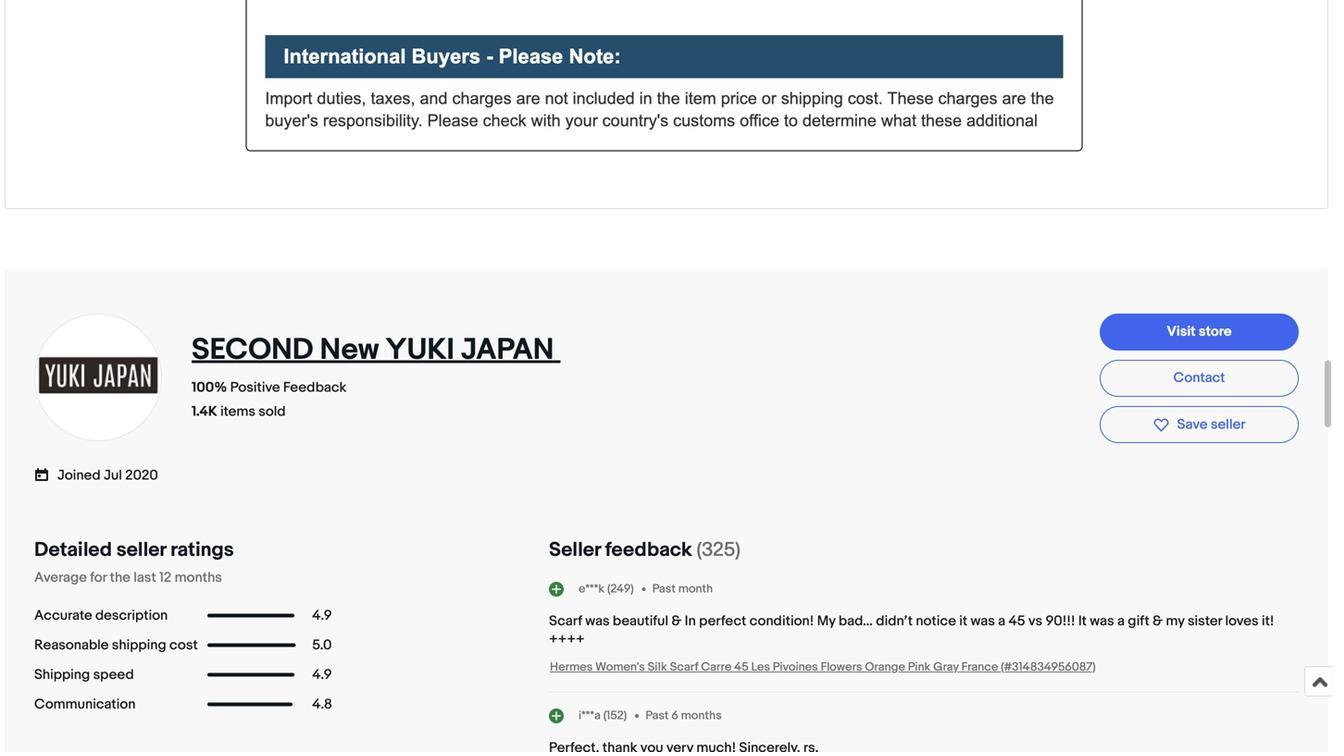 Task type: describe. For each thing, give the bounding box(es) containing it.
(152)
[[604, 709, 627, 723]]

accurate description
[[34, 608, 168, 625]]

contact link
[[1100, 360, 1299, 397]]

1 horizontal spatial scarf
[[670, 661, 699, 675]]

seller feedback (325)
[[549, 539, 741, 563]]

joined jul 2020
[[57, 468, 158, 484]]

hermes women's silk scarf carre 45 les pivoines flowers orange pink gray france (#314834956087)
[[550, 661, 1096, 675]]

didn't
[[876, 614, 913, 630]]

visit store link
[[1100, 314, 1299, 351]]

contact
[[1174, 370, 1226, 387]]

shipping
[[112, 638, 166, 654]]

text__icon wrapper image
[[34, 466, 57, 483]]

vs
[[1029, 614, 1043, 630]]

france
[[962, 661, 999, 675]]

visit
[[1167, 324, 1196, 340]]

save seller button
[[1100, 406, 1299, 444]]

in
[[685, 614, 696, 630]]

shipping speed
[[34, 667, 134, 684]]

gray
[[934, 661, 959, 675]]

new
[[320, 332, 379, 369]]

bad…
[[839, 614, 873, 630]]

hermes women's silk scarf carre 45 les pivoines flowers orange pink gray france (#314834956087) link
[[550, 661, 1096, 675]]

orange
[[865, 661, 906, 675]]

average for the last 12 months
[[34, 570, 222, 587]]

pink
[[908, 661, 931, 675]]

last
[[134, 570, 156, 587]]

i***a
[[579, 709, 601, 723]]

1 a from the left
[[998, 614, 1006, 630]]

save
[[1177, 417, 1208, 433]]

1 was from the left
[[585, 614, 610, 630]]

6
[[672, 709, 679, 723]]

past month
[[653, 582, 713, 597]]

communication
[[34, 697, 136, 714]]

description
[[95, 608, 168, 625]]

condition!
[[750, 614, 814, 630]]

detailed seller ratings
[[34, 539, 234, 563]]

45 inside scarf was beautiful & in perfect condition! my bad… didn't notice it was a 45 vs 90!!! it was a gift & my sister loves it! ++++
[[1009, 614, 1026, 630]]

beautiful
[[613, 614, 669, 630]]

i***a (152)
[[579, 709, 627, 723]]

loves
[[1226, 614, 1259, 630]]

women's
[[596, 661, 645, 675]]

90!!!
[[1046, 614, 1076, 630]]

gift
[[1128, 614, 1150, 630]]

cost
[[169, 638, 198, 654]]

seller for save
[[1211, 417, 1246, 433]]

month
[[679, 582, 713, 597]]

second new yuki japan
[[192, 332, 554, 369]]

hermes
[[550, 661, 593, 675]]

shipping
[[34, 667, 90, 684]]

carre
[[701, 661, 732, 675]]

it
[[960, 614, 968, 630]]

(#314834956087)
[[1001, 661, 1096, 675]]

seller
[[549, 539, 601, 563]]

flowers
[[821, 661, 863, 675]]

feedback
[[283, 380, 347, 396]]

2020
[[125, 468, 158, 484]]

store
[[1199, 324, 1232, 340]]

++++
[[549, 632, 585, 649]]

visit store
[[1167, 324, 1232, 340]]

feedback
[[605, 539, 692, 563]]

(325)
[[697, 539, 741, 563]]

detailed
[[34, 539, 112, 563]]

silk
[[648, 661, 667, 675]]

second new yuki japan image
[[33, 313, 163, 443]]

1 vertical spatial 45
[[735, 661, 749, 675]]

sold
[[259, 404, 286, 420]]

perfect
[[699, 614, 747, 630]]

past for past month
[[653, 582, 676, 597]]

pivoines
[[773, 661, 818, 675]]

accurate
[[34, 608, 92, 625]]

12
[[159, 570, 172, 587]]

1 & from the left
[[672, 614, 682, 630]]



Task type: locate. For each thing, give the bounding box(es) containing it.
2 horizontal spatial was
[[1090, 614, 1115, 630]]

1 vertical spatial months
[[681, 709, 722, 723]]

e***k (249)
[[579, 582, 634, 597]]

japan
[[461, 332, 554, 369]]

ratings
[[170, 539, 234, 563]]

the
[[110, 570, 130, 587]]

5.0
[[312, 638, 332, 654]]

seller right save
[[1211, 417, 1246, 433]]

items
[[220, 404, 256, 420]]

past for past 6 months
[[646, 709, 669, 723]]

notice
[[916, 614, 957, 630]]

positive
[[230, 380, 280, 396]]

45
[[1009, 614, 1026, 630], [735, 661, 749, 675]]

45 left "vs" on the bottom right of the page
[[1009, 614, 1026, 630]]

1 horizontal spatial a
[[1118, 614, 1125, 630]]

0 horizontal spatial scarf
[[549, 614, 582, 630]]

months
[[175, 570, 222, 587], [681, 709, 722, 723]]

was
[[585, 614, 610, 630], [971, 614, 995, 630], [1090, 614, 1115, 630]]

scarf
[[549, 614, 582, 630], [670, 661, 699, 675]]

0 horizontal spatial seller
[[116, 539, 166, 563]]

1 horizontal spatial &
[[1153, 614, 1163, 630]]

(249)
[[607, 582, 634, 597]]

0 vertical spatial scarf
[[549, 614, 582, 630]]

reasonable shipping cost
[[34, 638, 198, 654]]

seller
[[1211, 417, 1246, 433], [116, 539, 166, 563]]

& left my
[[1153, 614, 1163, 630]]

4.9 down 5.0
[[312, 667, 332, 684]]

sister
[[1188, 614, 1223, 630]]

scarf was beautiful & in perfect condition! my bad… didn't notice it was a 45 vs 90!!! it was a gift & my sister loves it! ++++
[[549, 614, 1275, 649]]

2 4.9 from the top
[[312, 667, 332, 684]]

second new yuki japan link
[[192, 332, 561, 369]]

reasonable
[[34, 638, 109, 654]]

was right it
[[971, 614, 995, 630]]

jul
[[104, 468, 122, 484]]

4.9 for accurate description
[[312, 608, 332, 625]]

a left "vs" on the bottom right of the page
[[998, 614, 1006, 630]]

0 horizontal spatial months
[[175, 570, 222, 587]]

0 vertical spatial 4.9
[[312, 608, 332, 625]]

4.8
[[312, 697, 332, 714]]

was right "it" at the bottom right
[[1090, 614, 1115, 630]]

1 horizontal spatial 45
[[1009, 614, 1026, 630]]

it!
[[1262, 614, 1275, 630]]

months down ratings
[[175, 570, 222, 587]]

1 4.9 from the top
[[312, 608, 332, 625]]

my
[[817, 614, 836, 630]]

2 a from the left
[[1118, 614, 1125, 630]]

1 vertical spatial seller
[[116, 539, 166, 563]]

1 horizontal spatial was
[[971, 614, 995, 630]]

2 & from the left
[[1153, 614, 1163, 630]]

1 vertical spatial scarf
[[670, 661, 699, 675]]

average
[[34, 570, 87, 587]]

e***k
[[579, 582, 605, 597]]

les
[[752, 661, 770, 675]]

1 horizontal spatial months
[[681, 709, 722, 723]]

past
[[653, 582, 676, 597], [646, 709, 669, 723]]

joined
[[57, 468, 101, 484]]

scarf inside scarf was beautiful & in perfect condition! my bad… didn't notice it was a 45 vs 90!!! it was a gift & my sister loves it! ++++
[[549, 614, 582, 630]]

scarf up the ++++
[[549, 614, 582, 630]]

scarf right silk
[[670, 661, 699, 675]]

seller for detailed
[[116, 539, 166, 563]]

1 vertical spatial 4.9
[[312, 667, 332, 684]]

0 vertical spatial seller
[[1211, 417, 1246, 433]]

45 left les
[[735, 661, 749, 675]]

100%
[[192, 380, 227, 396]]

yuki
[[386, 332, 455, 369]]

speed
[[93, 667, 134, 684]]

0 vertical spatial past
[[653, 582, 676, 597]]

4.9
[[312, 608, 332, 625], [312, 667, 332, 684]]

0 vertical spatial 45
[[1009, 614, 1026, 630]]

3 was from the left
[[1090, 614, 1115, 630]]

0 horizontal spatial a
[[998, 614, 1006, 630]]

save seller
[[1177, 417, 1246, 433]]

100% positive feedback 1.4k items sold
[[192, 380, 347, 420]]

my
[[1166, 614, 1185, 630]]

0 horizontal spatial was
[[585, 614, 610, 630]]

4.9 for shipping speed
[[312, 667, 332, 684]]

1 vertical spatial past
[[646, 709, 669, 723]]

0 vertical spatial months
[[175, 570, 222, 587]]

&
[[672, 614, 682, 630], [1153, 614, 1163, 630]]

past left 6
[[646, 709, 669, 723]]

was down e***k
[[585, 614, 610, 630]]

1 horizontal spatial seller
[[1211, 417, 1246, 433]]

2 was from the left
[[971, 614, 995, 630]]

second
[[192, 332, 313, 369]]

seller inside button
[[1211, 417, 1246, 433]]

0 horizontal spatial &
[[672, 614, 682, 630]]

a left gift
[[1118, 614, 1125, 630]]

for
[[90, 570, 107, 587]]

a
[[998, 614, 1006, 630], [1118, 614, 1125, 630]]

past 6 months
[[646, 709, 722, 723]]

& left in
[[672, 614, 682, 630]]

months right 6
[[681, 709, 722, 723]]

it
[[1079, 614, 1087, 630]]

4.9 up 5.0
[[312, 608, 332, 625]]

past left month
[[653, 582, 676, 597]]

1.4k
[[192, 404, 217, 420]]

seller up last
[[116, 539, 166, 563]]

0 horizontal spatial 45
[[735, 661, 749, 675]]



Task type: vqa. For each thing, say whether or not it's contained in the screenshot.
10. Notice for Claims of Intellectual Property Violations and Copyright Infringement Pursuant to Section 512(c) of Title 17 of the United States Code LINK
no



